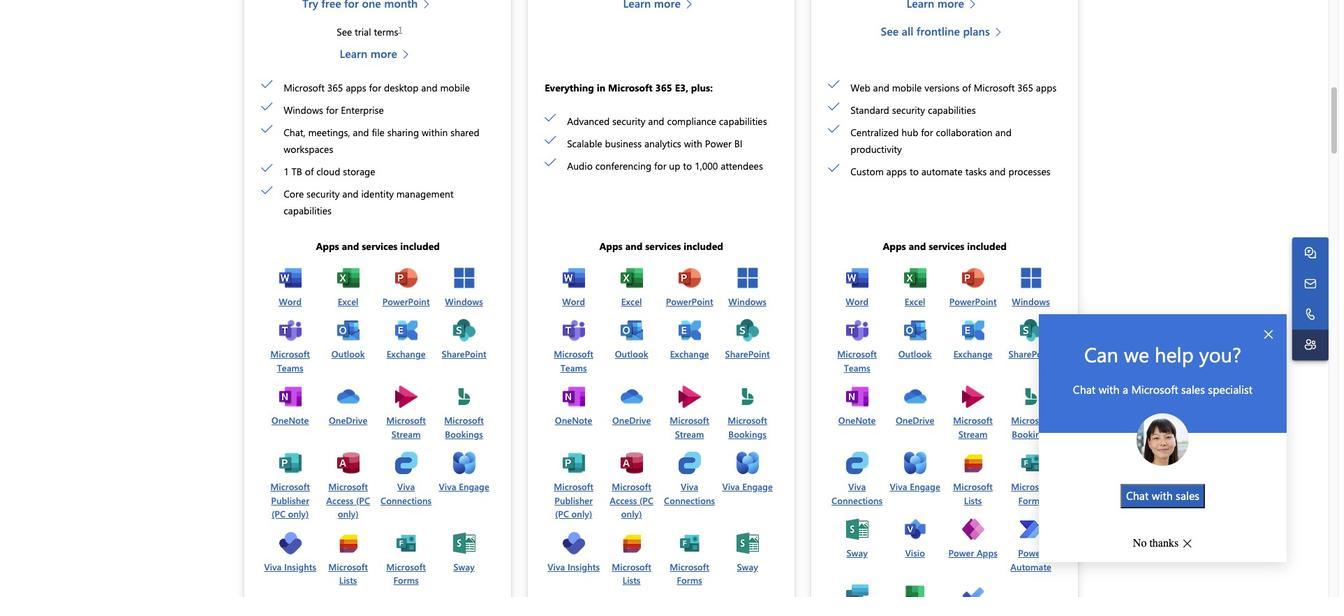 Task type: locate. For each thing, give the bounding box(es) containing it.
viva
[[397, 481, 415, 493], [439, 481, 456, 493], [681, 481, 699, 493], [722, 481, 740, 493], [849, 481, 866, 493], [890, 481, 908, 493], [264, 561, 282, 573], [548, 561, 565, 573]]

apps and services included for apps and services included in microsoft 365 e5 "element"'s powerpoint dropdown button
[[600, 240, 723, 253]]

1 word button from the left
[[279, 267, 302, 308]]

microsoft bookings for microsoft bookings dropdown button related to apps and services included in microsoft 365 e5 "element"
[[728, 414, 768, 440]]

1 apps and services included from the left
[[316, 240, 440, 253]]

3 onedrive from the left
[[896, 414, 935, 426]]

exchange button
[[387, 320, 426, 361], [670, 320, 709, 361], [954, 320, 993, 361]]

microsoft stream inside apps and services included in microsoft 365 e5 "element"
[[670, 414, 710, 440]]

connections for 3rd viva connections dropdown button from the left
[[832, 494, 883, 506]]

viva engage inside apps and services included in microsoft 365 f3 element
[[890, 481, 941, 493]]

onedrive button for the microsoft stream dropdown button associated with viva connections dropdown button corresponding to microsoft access (pc only) dropdown button for the apps and services included in microsoft 365 e3 element's microsoft bookings dropdown button
[[329, 386, 368, 427]]

capabilities
[[928, 103, 976, 117], [719, 115, 767, 128], [284, 204, 332, 217]]

chat down can
[[1073, 382, 1096, 396]]

0 vertical spatial chat
[[1073, 382, 1096, 396]]

sharepoint for sharepoint dropdown button associated with powerpoint dropdown button corresponding to the apps and services included in microsoft 365 e3 element
[[442, 348, 487, 360]]

teams inside apps and services included in microsoft 365 e5 "element"
[[561, 362, 587, 374]]

power left bi
[[705, 137, 732, 150]]

power automate
[[1011, 547, 1052, 573]]

microsoft publisher (pc only) inside the apps and services included in microsoft 365 e3 element
[[271, 481, 310, 520]]

tb
[[292, 165, 302, 178]]

excel button for powerpoint dropdown button corresponding to apps and services included in microsoft 365 f3 element's outlook dropdown button
[[904, 267, 927, 308]]

microsoft lists inside apps and services included in microsoft 365 e5 "element"
[[612, 561, 652, 586]]

microsoft stream button for viva connections dropdown button associated with microsoft bookings dropdown button related to apps and services included in microsoft 365 e5 "element"'s microsoft access (pc only) dropdown button
[[664, 386, 716, 441]]

storage
[[343, 165, 376, 178]]

bookings inside the apps and services included in microsoft 365 e3 element
[[445, 428, 483, 440]]

2 viva connections from the left
[[664, 481, 715, 506]]

1 horizontal spatial outlook button
[[615, 320, 649, 361]]

2 microsoft bookings from the left
[[728, 414, 768, 440]]

hub
[[902, 126, 919, 139]]

0 horizontal spatial microsoft publisher (pc only)
[[271, 481, 310, 520]]

0 horizontal spatial microsoft stream button
[[380, 386, 432, 441]]

1 excel button from the left
[[337, 267, 359, 308]]

2 horizontal spatial connections
[[832, 494, 883, 506]]

teams
[[277, 362, 304, 374], [561, 362, 587, 374], [844, 362, 871, 374]]

capabilities up bi
[[719, 115, 767, 128]]

onenote button inside the apps and services included in microsoft 365 e3 element
[[272, 386, 309, 427]]

management
[[397, 187, 454, 201]]

outlook inside apps and services included in microsoft 365 f3 element
[[899, 348, 932, 360]]

outlook inside the apps and services included in microsoft 365 e3 element
[[332, 348, 365, 360]]

1 horizontal spatial onenote
[[555, 414, 593, 426]]

microsoft bookings button
[[438, 386, 490, 441], [722, 386, 774, 441], [1005, 386, 1057, 441]]

for right hub
[[921, 126, 934, 139]]

viva engage for viva engage dropdown button for viva connections dropdown button corresponding to microsoft access (pc only) dropdown button for the apps and services included in microsoft 365 e3 element's microsoft bookings dropdown button
[[439, 481, 489, 493]]

word inside apps and services included in microsoft 365 f3 element
[[846, 295, 869, 307]]

1 vertical spatial chat
[[1126, 488, 1149, 503]]

2 horizontal spatial exchange
[[954, 348, 993, 360]]

1 vertical spatial sales
[[1176, 488, 1200, 503]]

2 horizontal spatial word
[[846, 295, 869, 307]]

included
[[400, 240, 440, 253], [684, 240, 723, 253], [968, 240, 1007, 253]]

microsoft bookings inside apps and services included in microsoft 365 e5 "element"
[[728, 414, 768, 440]]

0 horizontal spatial sway
[[454, 561, 475, 573]]

1 microsoft publisher (pc only) button from the left
[[264, 452, 316, 521]]

2 viva engage from the left
[[722, 481, 773, 493]]

lists for apps and services included in microsoft 365 e5 "element"
[[623, 574, 641, 586]]

1 horizontal spatial bookings
[[729, 428, 767, 440]]

frontline
[[917, 24, 960, 39]]

2 viva engage button from the left
[[722, 452, 773, 494]]

1 horizontal spatial microsoft access (pc only)
[[610, 481, 654, 520]]

1 teams from the left
[[277, 362, 304, 374]]

2 microsoft stream button from the left
[[664, 386, 716, 441]]

0 horizontal spatial microsoft forms
[[386, 561, 426, 586]]

3 365 from the left
[[1018, 81, 1034, 94]]

desktop
[[384, 81, 419, 94]]

2 horizontal spatial microsoft stream button
[[947, 386, 1000, 441]]

chat inside chat with sales button
[[1126, 488, 1149, 503]]

microsoft publisher (pc only) inside apps and services included in microsoft 365 e5 "element"
[[554, 481, 594, 520]]

included inside "element"
[[684, 240, 723, 253]]

1 microsoft bookings from the left
[[444, 414, 484, 440]]

0 horizontal spatial onenote button
[[272, 386, 309, 427]]

3 word from the left
[[846, 295, 869, 307]]

to left automate
[[910, 165, 919, 178]]

viva connections inside the apps and services included in microsoft 365 e3 element
[[381, 481, 432, 506]]

security for business
[[613, 115, 646, 128]]

publisher inside apps and services included in microsoft 365 e5 "element"
[[555, 494, 593, 506]]

with down compliance
[[684, 137, 702, 150]]

viva engage for viva engage dropdown button corresponding to viva connections dropdown button associated with microsoft bookings dropdown button related to apps and services included in microsoft 365 e5 "element"'s microsoft access (pc only) dropdown button
[[722, 481, 773, 493]]

2 sharepoint button from the left
[[725, 320, 770, 361]]

2 horizontal spatial windows button
[[1012, 267, 1050, 308]]

exchange button for apps and services included in microsoft 365 e5 "element"'s powerpoint dropdown button
[[670, 320, 709, 361]]

2 bookings from the left
[[729, 428, 767, 440]]

0 horizontal spatial security
[[307, 187, 340, 201]]

with up no thanks button
[[1152, 488, 1173, 503]]

2 horizontal spatial 365
[[1018, 81, 1034, 94]]

3 viva connections button from the left
[[831, 452, 884, 507]]

bookings inside apps and services included in microsoft 365 e5 "element"
[[729, 428, 767, 440]]

3 included from the left
[[968, 240, 1007, 253]]

scalable business analytics with power bi
[[567, 137, 743, 150]]

e3,
[[675, 81, 689, 94]]

2 horizontal spatial viva connections button
[[831, 452, 884, 507]]

viva engage button for viva connections dropdown button associated with microsoft bookings dropdown button related to apps and services included in microsoft 365 e5 "element"'s microsoft access (pc only) dropdown button
[[722, 452, 773, 494]]

sway button for the apps and services included in microsoft 365 e3 element
[[453, 532, 475, 574]]

sway for sway dropdown button related to the apps and services included in microsoft 365 e3 element
[[454, 561, 475, 573]]

0 horizontal spatial microsoft stream
[[386, 414, 426, 440]]

3 microsoft bookings button from the left
[[1005, 386, 1057, 441]]

connections inside apps and services included in microsoft 365 f3 element
[[832, 494, 883, 506]]

1 horizontal spatial outlook
[[615, 348, 649, 360]]

2 connections from the left
[[664, 494, 715, 506]]

2 microsoft teams from the left
[[554, 348, 594, 374]]

viva connections
[[381, 481, 432, 506], [664, 481, 715, 506], [832, 481, 883, 506]]

2 powerpoint button from the left
[[666, 267, 713, 308]]

1 horizontal spatial power
[[949, 547, 974, 559]]

excel inside apps and services included in microsoft 365 f3 element
[[905, 295, 926, 307]]

microsoft lists button for the apps and services included in microsoft 365 e3 element
[[322, 532, 374, 587]]

word inside apps and services included in microsoft 365 e5 "element"
[[562, 295, 585, 307]]

2 outlook button from the left
[[615, 320, 649, 361]]

3 onenote button from the left
[[839, 386, 876, 427]]

0 horizontal spatial sharepoint
[[442, 348, 487, 360]]

2 microsoft publisher (pc only) button from the left
[[548, 452, 600, 521]]

1 powerpoint from the left
[[382, 295, 430, 307]]

microsoft lists button
[[947, 452, 1000, 507], [322, 532, 374, 587], [606, 532, 658, 587]]

0 horizontal spatial 365
[[327, 81, 343, 94]]

0 horizontal spatial microsoft teams
[[271, 348, 310, 374]]

1 horizontal spatial security
[[613, 115, 646, 128]]

1 sharepoint from the left
[[442, 348, 487, 360]]

sharepoint
[[442, 348, 487, 360], [725, 348, 770, 360], [1009, 348, 1054, 360]]

1 microsoft teams from the left
[[271, 348, 310, 374]]

included for apps and services included in microsoft 365 e5 "element"'s powerpoint dropdown button
[[684, 240, 723, 253]]

2 horizontal spatial lists
[[964, 494, 982, 506]]

chat for chat with a microsoft sales specialist
[[1073, 382, 1096, 396]]

2 windows button from the left
[[729, 267, 767, 308]]

services
[[362, 240, 398, 253], [645, 240, 681, 253], [929, 240, 965, 253]]

microsoft stream button
[[380, 386, 432, 441], [664, 386, 716, 441], [947, 386, 1000, 441]]

sharepoint inside apps and services included in microsoft 365 f3 element
[[1009, 348, 1054, 360]]

see left all
[[881, 24, 899, 39]]

0 horizontal spatial viva engage button
[[439, 452, 489, 494]]

word button for excel dropdown button associated with outlook dropdown button for powerpoint dropdown button corresponding to the apps and services included in microsoft 365 e3 element
[[279, 267, 302, 308]]

1 microsoft bookings button from the left
[[438, 386, 490, 441]]

microsoft lists button for apps and services included in microsoft 365 e5 "element"
[[606, 532, 658, 587]]

2 microsoft publisher (pc only) from the left
[[554, 481, 594, 520]]

0 horizontal spatial connections
[[381, 494, 432, 506]]

powerpoint inside apps and services included in microsoft 365 f3 element
[[950, 295, 997, 307]]

powerpoint button for apps and services included in microsoft 365 e5 "element"
[[666, 267, 713, 308]]

2 exchange from the left
[[670, 348, 709, 360]]

stream inside the apps and services included in microsoft 365 e3 element
[[392, 428, 421, 440]]

2 access from the left
[[610, 494, 637, 506]]

1 horizontal spatial viva engage button
[[722, 452, 773, 494]]

audio conferencing for up to 1,000 attendees
[[567, 159, 763, 173]]

and inside core security and identity management capabilities
[[342, 187, 359, 201]]

web
[[851, 81, 871, 94]]

connections
[[381, 494, 432, 506], [664, 494, 715, 506], [832, 494, 883, 506]]

2 horizontal spatial sway
[[847, 547, 868, 559]]

0 horizontal spatial microsoft teams button
[[264, 320, 316, 375]]

3 connections from the left
[[832, 494, 883, 506]]

microsoft access (pc only) inside the apps and services included in microsoft 365 e3 element
[[326, 481, 370, 520]]

1 horizontal spatial microsoft publisher (pc only)
[[554, 481, 594, 520]]

microsoft stream for viva connections dropdown button associated with microsoft bookings dropdown button related to apps and services included in microsoft 365 e5 "element"'s microsoft access (pc only) dropdown button the microsoft stream dropdown button
[[670, 414, 710, 440]]

thanks
[[1150, 537, 1179, 550]]

onenote button inside apps and services included in microsoft 365 f3 element
[[839, 386, 876, 427]]

can we help you?
[[1085, 341, 1242, 367]]

included for powerpoint dropdown button corresponding to the apps and services included in microsoft 365 e3 element
[[400, 240, 440, 253]]

1 horizontal spatial connections
[[664, 494, 715, 506]]

windows inside apps and services included in microsoft 365 f3 element
[[1012, 295, 1050, 307]]

see for see all frontline plans
[[881, 24, 899, 39]]

exchange for sharepoint dropdown button associated with powerpoint dropdown button corresponding to the apps and services included in microsoft 365 e3 element
[[387, 348, 426, 360]]

windows for apps and services included in microsoft 365 e5 "element"
[[729, 295, 767, 307]]

2 onenote button from the left
[[555, 386, 593, 427]]

apps for powerpoint dropdown button corresponding to apps and services included in microsoft 365 f3 element
[[883, 240, 906, 253]]

bookings for apps and services included in microsoft 365 f3 element's microsoft bookings dropdown button
[[1012, 428, 1050, 440]]

onenote button
[[272, 386, 309, 427], [555, 386, 593, 427], [839, 386, 876, 427]]

2 horizontal spatial exchange button
[[954, 320, 993, 361]]

microsoft stream inside the apps and services included in microsoft 365 e3 element
[[386, 414, 426, 440]]

0 horizontal spatial word button
[[279, 267, 302, 308]]

security up hub
[[892, 103, 925, 117]]

0 horizontal spatial exchange button
[[387, 320, 426, 361]]

1 horizontal spatial lists
[[623, 574, 641, 586]]

microsoft lists inside the apps and services included in microsoft 365 e3 element
[[328, 561, 368, 586]]

with inside chat with sales button
[[1152, 488, 1173, 503]]

2 horizontal spatial word button
[[846, 267, 869, 308]]

viva engage button for viva connections dropdown button corresponding to microsoft access (pc only) dropdown button for the apps and services included in microsoft 365 e3 element's microsoft bookings dropdown button
[[439, 452, 489, 494]]

1 onedrive button from the left
[[329, 386, 368, 427]]

microsoft teams
[[271, 348, 310, 374], [554, 348, 594, 374], [838, 348, 877, 374]]

excel inside the apps and services included in microsoft 365 e3 element
[[338, 295, 359, 307]]

excel inside apps and services included in microsoft 365 e5 "element"
[[621, 295, 642, 307]]

0 horizontal spatial stream
[[392, 428, 421, 440]]

1 microsoft stream button from the left
[[380, 386, 432, 441]]

of right "tb"
[[305, 165, 314, 178]]

access for microsoft access (pc only) dropdown button for the apps and services included in microsoft 365 e3 element's microsoft bookings dropdown button
[[326, 494, 354, 506]]

1 exchange from the left
[[387, 348, 426, 360]]

2 services from the left
[[645, 240, 681, 253]]

1 access from the left
[[326, 494, 354, 506]]

3 powerpoint button from the left
[[950, 267, 997, 308]]

2 only) from the left
[[338, 508, 359, 520]]

1 microsoft teams button from the left
[[264, 320, 316, 375]]

processes
[[1009, 165, 1051, 178]]

microsoft forms button inside apps and services included in microsoft 365 e5 "element"
[[664, 532, 716, 587]]

power inside power automate
[[1018, 547, 1044, 559]]

microsoft teams inside apps and services included in microsoft 365 f3 element
[[838, 348, 877, 374]]

sharepoint inside apps and services included in microsoft 365 e5 "element"
[[725, 348, 770, 360]]

microsoft teams button for word dropdown button corresponding to excel dropdown button associated with outlook dropdown button for powerpoint dropdown button corresponding to the apps and services included in microsoft 365 e3 element
[[264, 320, 316, 375]]

1 connections from the left
[[381, 494, 432, 506]]

microsoft forms inside the apps and services included in microsoft 365 e3 element
[[386, 561, 426, 586]]

microsoft publisher (pc only) button for microsoft bookings dropdown button related to apps and services included in microsoft 365 e5 "element"'s microsoft access (pc only) dropdown button
[[548, 452, 600, 521]]

viva insights inside the apps and services included in microsoft 365 e3 element
[[264, 561, 316, 573]]

viva insights for apps and services included in microsoft 365 e5 "element"
[[548, 561, 600, 573]]

2 viva insights from the left
[[548, 561, 600, 573]]

capabilities down web and mobile versions of microsoft 365 apps
[[928, 103, 976, 117]]

insights inside the apps and services included in microsoft 365 e3 element
[[284, 561, 316, 573]]

forms inside the apps and services included in microsoft 365 e3 element
[[394, 574, 419, 586]]

2 included from the left
[[684, 240, 723, 253]]

2 engage from the left
[[743, 481, 773, 493]]

security
[[892, 103, 925, 117], [613, 115, 646, 128], [307, 187, 340, 201]]

outlook
[[332, 348, 365, 360], [615, 348, 649, 360], [899, 348, 932, 360]]

services inside "element"
[[645, 240, 681, 253]]

3 sharepoint button from the left
[[1009, 320, 1054, 361]]

web and mobile versions of microsoft 365 apps
[[851, 81, 1057, 94]]

microsoft access (pc only) for viva connections dropdown button associated with microsoft bookings dropdown button related to apps and services included in microsoft 365 e5 "element"'s microsoft access (pc only) dropdown button
[[610, 481, 654, 520]]

2 horizontal spatial microsoft bookings button
[[1005, 386, 1057, 441]]

3 services from the left
[[929, 240, 965, 253]]

2 horizontal spatial viva engage button
[[890, 452, 941, 494]]

onenote
[[272, 414, 309, 426], [555, 414, 593, 426], [839, 414, 876, 426]]

microsoft bookings inside apps and services included in microsoft 365 f3 element
[[1012, 414, 1051, 440]]

microsoft stream
[[386, 414, 426, 440], [670, 414, 710, 440], [954, 414, 993, 440]]

3 outlook from the left
[[899, 348, 932, 360]]

2 horizontal spatial sharepoint button
[[1009, 320, 1054, 361]]

outlook button
[[332, 320, 365, 361], [615, 320, 649, 361], [899, 320, 932, 361]]

2 horizontal spatial viva engage
[[890, 481, 941, 493]]

exchange for sharepoint dropdown button corresponding to apps and services included in microsoft 365 e5 "element"'s powerpoint dropdown button
[[670, 348, 709, 360]]

apps and services included in microsoft 365 e3 element
[[261, 240, 495, 597]]

compliance
[[667, 115, 717, 128]]

1 horizontal spatial microsoft forms button
[[664, 532, 716, 587]]

microsoft bookings button for apps and services included in microsoft 365 e5 "element"
[[722, 386, 774, 441]]

2 horizontal spatial forms
[[1019, 494, 1044, 506]]

windows button
[[445, 267, 483, 308], [729, 267, 767, 308], [1012, 267, 1050, 308]]

word for powerpoint dropdown button corresponding to apps and services included in microsoft 365 f3 element's outlook dropdown button
[[846, 295, 869, 307]]

microsoft access (pc only) inside apps and services included in microsoft 365 e5 "element"
[[610, 481, 654, 520]]

bookings inside apps and services included in microsoft 365 f3 element
[[1012, 428, 1050, 440]]

apps and services included in microsoft 365 e5 element
[[545, 240, 778, 597]]

1 horizontal spatial included
[[684, 240, 723, 253]]

of right versions
[[963, 81, 971, 94]]

2 horizontal spatial excel button
[[904, 267, 927, 308]]

file
[[372, 126, 385, 139]]

engage inside the apps and services included in microsoft 365 e3 element
[[459, 481, 489, 493]]

apps for apps and services included in microsoft 365 e5 "element"'s powerpoint dropdown button
[[600, 240, 623, 253]]

exchange inside apps and services included in microsoft 365 f3 element
[[954, 348, 993, 360]]

word
[[279, 295, 302, 307], [562, 295, 585, 307], [846, 295, 869, 307]]

security inside core security and identity management capabilities
[[307, 187, 340, 201]]

1 horizontal spatial excel
[[621, 295, 642, 307]]

tasks
[[966, 165, 987, 178]]

exchange inside apps and services included in microsoft 365 e5 "element"
[[670, 348, 709, 360]]

windows inside the apps and services included in microsoft 365 e3 element
[[445, 295, 483, 307]]

microsoft
[[284, 81, 325, 94], [608, 81, 653, 94], [974, 81, 1015, 94], [271, 348, 310, 360], [554, 348, 594, 360], [838, 348, 877, 360], [1132, 382, 1179, 396], [386, 414, 426, 426], [444, 414, 484, 426], [670, 414, 710, 426], [728, 414, 768, 426], [954, 414, 993, 426], [1012, 414, 1051, 426], [271, 481, 310, 493], [328, 481, 368, 493], [554, 481, 594, 493], [612, 481, 652, 493], [954, 481, 993, 493], [1012, 481, 1051, 493], [328, 561, 368, 573], [386, 561, 426, 573], [612, 561, 652, 573], [670, 561, 710, 573]]

3 bookings from the left
[[1012, 428, 1050, 440]]

sway inside the apps and services included in microsoft 365 e3 element
[[454, 561, 475, 573]]

2 outlook from the left
[[615, 348, 649, 360]]

2 microsoft teams button from the left
[[548, 320, 600, 375]]

2 powerpoint from the left
[[666, 295, 713, 307]]

2 viva insights button from the left
[[548, 532, 600, 574]]

mobile
[[440, 81, 470, 94], [892, 81, 922, 94]]

microsoft access (pc only) button for microsoft bookings dropdown button related to apps and services included in microsoft 365 e5 "element"
[[606, 452, 658, 521]]

0 horizontal spatial microsoft lists
[[328, 561, 368, 586]]

connections for viva connections dropdown button corresponding to microsoft access (pc only) dropdown button for the apps and services included in microsoft 365 e3 element's microsoft bookings dropdown button
[[381, 494, 432, 506]]

stream inside apps and services included in microsoft 365 e5 "element"
[[675, 428, 704, 440]]

2 horizontal spatial microsoft lists
[[954, 481, 993, 506]]

0 horizontal spatial included
[[400, 240, 440, 253]]

sharepoint for sharepoint dropdown button corresponding to apps and services included in microsoft 365 e5 "element"'s powerpoint dropdown button
[[725, 348, 770, 360]]

3 stream from the left
[[959, 428, 988, 440]]

automate
[[1011, 561, 1052, 573]]

trial
[[355, 25, 371, 39]]

exchange button inside apps and services included in microsoft 365 f3 element
[[954, 320, 993, 361]]

3 microsoft teams button from the left
[[831, 320, 884, 375]]

connections inside apps and services included in microsoft 365 e5 "element"
[[664, 494, 715, 506]]

onenote button inside apps and services included in microsoft 365 e5 "element"
[[555, 386, 593, 427]]

0 horizontal spatial apps and services included
[[316, 240, 440, 253]]

2 horizontal spatial apps and services included
[[883, 240, 1007, 253]]

insights inside apps and services included in microsoft 365 e5 "element"
[[568, 561, 600, 573]]

0 horizontal spatial viva connections button
[[380, 452, 432, 507]]

2 publisher from the left
[[555, 494, 593, 506]]

custom apps to automate tasks and processes
[[851, 165, 1051, 178]]

onenote inside apps and services included in microsoft 365 e5 "element"
[[555, 414, 593, 426]]

1 horizontal spatial sharepoint button
[[725, 320, 770, 361]]

sales left specialist
[[1182, 382, 1205, 396]]

3 exchange from the left
[[954, 348, 993, 360]]

insights for microsoft publisher (pc only) dropdown button related to microsoft access (pc only) dropdown button for the apps and services included in microsoft 365 e3 element's microsoft bookings dropdown button
[[284, 561, 316, 573]]

publisher inside the apps and services included in microsoft 365 e3 element
[[271, 494, 309, 506]]

onenote inside apps and services included in microsoft 365 f3 element
[[839, 414, 876, 426]]

3 excel from the left
[[905, 295, 926, 307]]

1 onedrive from the left
[[329, 414, 368, 426]]

onenote for microsoft bookings dropdown button related to apps and services included in microsoft 365 e5 "element"'s microsoft access (pc only) dropdown button
[[555, 414, 593, 426]]

stream for viva connections dropdown button corresponding to microsoft access (pc only) dropdown button for the apps and services included in microsoft 365 e3 element's microsoft bookings dropdown button
[[392, 428, 421, 440]]

power up automate
[[1018, 547, 1044, 559]]

1 viva engage button from the left
[[439, 452, 489, 494]]

1 horizontal spatial teams
[[561, 362, 587, 374]]

2 onedrive button from the left
[[612, 386, 651, 427]]

outlook button for powerpoint dropdown button corresponding to the apps and services included in microsoft 365 e3 element
[[332, 320, 365, 361]]

1 horizontal spatial stream
[[675, 428, 704, 440]]

stream for viva connections dropdown button associated with microsoft bookings dropdown button related to apps and services included in microsoft 365 e5 "element"'s microsoft access (pc only) dropdown button
[[675, 428, 704, 440]]

engage inside apps and services included in microsoft 365 f3 element
[[910, 481, 941, 493]]

2 horizontal spatial onenote
[[839, 414, 876, 426]]

2 microsoft stream from the left
[[670, 414, 710, 440]]

viva connections inside apps and services included in microsoft 365 f3 element
[[832, 481, 883, 506]]

security up business in the top of the page
[[613, 115, 646, 128]]

power up microsoft to do image
[[949, 547, 974, 559]]

microsoft teams button for word dropdown button associated with excel dropdown button for outlook dropdown button associated with apps and services included in microsoft 365 e5 "element"'s powerpoint dropdown button
[[548, 320, 600, 375]]

1 outlook button from the left
[[332, 320, 365, 361]]

1 horizontal spatial sway
[[737, 561, 758, 573]]

windows button for sharepoint dropdown button for powerpoint dropdown button corresponding to apps and services included in microsoft 365 f3 element
[[1012, 267, 1050, 308]]

3 only) from the left
[[572, 508, 592, 520]]

viva engage inside the apps and services included in microsoft 365 e3 element
[[439, 481, 489, 493]]

outlook for powerpoint dropdown button corresponding to apps and services included in microsoft 365 f3 element
[[899, 348, 932, 360]]

lists inside apps and services included in microsoft 365 e5 "element"
[[623, 574, 641, 586]]

microsoft access (pc only) button for the apps and services included in microsoft 365 e3 element's microsoft bookings dropdown button
[[322, 452, 374, 521]]

1 vertical spatial of
[[305, 165, 314, 178]]

capabilities down core
[[284, 204, 332, 217]]

2 viva connections button from the left
[[664, 452, 716, 507]]

power
[[705, 137, 732, 150], [949, 547, 974, 559], [1018, 547, 1044, 559]]

connections inside the apps and services included in microsoft 365 e3 element
[[381, 494, 432, 506]]

0 horizontal spatial engage
[[459, 481, 489, 493]]

1 stream from the left
[[392, 428, 421, 440]]

microsoft lists for microsoft lists dropdown button to the right
[[954, 481, 993, 506]]

1 viva insights from the left
[[264, 561, 316, 573]]

microsoft to do image
[[962, 585, 984, 597]]

microsoft stream inside apps and services included in microsoft 365 f3 element
[[954, 414, 993, 440]]

microsoft teams inside the apps and services included in microsoft 365 e3 element
[[271, 348, 310, 374]]

help
[[1155, 341, 1194, 367]]

lists
[[964, 494, 982, 506], [339, 574, 357, 586], [623, 574, 641, 586]]

powerpoint inside the apps and services included in microsoft 365 e3 element
[[382, 295, 430, 307]]

2 horizontal spatial services
[[929, 240, 965, 253]]

2 word button from the left
[[562, 267, 585, 308]]

0 horizontal spatial microsoft access (pc only)
[[326, 481, 370, 520]]

onedrive button
[[329, 386, 368, 427], [612, 386, 651, 427], [896, 386, 935, 427]]

stream inside apps and services included in microsoft 365 f3 element
[[959, 428, 988, 440]]

apps
[[316, 240, 339, 253], [600, 240, 623, 253], [883, 240, 906, 253], [977, 547, 998, 559]]

forms inside apps and services included in microsoft 365 e5 "element"
[[677, 574, 702, 586]]

exchange button for powerpoint dropdown button corresponding to the apps and services included in microsoft 365 e3 element
[[387, 320, 426, 361]]

1 horizontal spatial viva insights
[[548, 561, 600, 573]]

1 included from the left
[[400, 240, 440, 253]]

2 horizontal spatial teams
[[844, 362, 871, 374]]

chat up no
[[1126, 488, 1149, 503]]

publisher for microsoft publisher (pc only) dropdown button related to microsoft access (pc only) dropdown button for the apps and services included in microsoft 365 e3 element's microsoft bookings dropdown button
[[271, 494, 309, 506]]

0 horizontal spatial bookings
[[445, 428, 483, 440]]

word inside the apps and services included in microsoft 365 e3 element
[[279, 295, 302, 307]]

terms
[[374, 25, 398, 39]]

viva connections inside apps and services included in microsoft 365 e5 "element"
[[664, 481, 715, 506]]

sway
[[847, 547, 868, 559], [454, 561, 475, 573], [737, 561, 758, 573]]

security down cloud
[[307, 187, 340, 201]]

1 word from the left
[[279, 295, 302, 307]]

onedrive inside apps and services included in microsoft 365 f3 element
[[896, 414, 935, 426]]

microsoft forms button inside the apps and services included in microsoft 365 e3 element
[[380, 532, 432, 587]]

1 horizontal spatial publisher
[[555, 494, 593, 506]]

1 microsoft publisher (pc only) from the left
[[271, 481, 310, 520]]

0 horizontal spatial excel button
[[337, 267, 359, 308]]

apps and services included
[[316, 240, 440, 253], [600, 240, 723, 253], [883, 240, 1007, 253]]

plus:
[[691, 81, 713, 94]]

sway inside apps and services included in microsoft 365 f3 element
[[847, 547, 868, 559]]

0 horizontal spatial onedrive button
[[329, 386, 368, 427]]

sales up thanks
[[1176, 488, 1200, 503]]

microsoft bookings
[[444, 414, 484, 440], [728, 414, 768, 440], [1012, 414, 1051, 440]]

1 excel from the left
[[338, 295, 359, 307]]

analytics
[[645, 137, 681, 150]]

2 horizontal spatial microsoft teams button
[[831, 320, 884, 375]]

viva engage
[[439, 481, 489, 493], [722, 481, 773, 493], [890, 481, 941, 493]]

excel for outlook dropdown button associated with apps and services included in microsoft 365 e5 "element"'s powerpoint dropdown button
[[621, 295, 642, 307]]

2 horizontal spatial sharepoint
[[1009, 348, 1054, 360]]

1 publisher from the left
[[271, 494, 309, 506]]

sharepoint inside the apps and services included in microsoft 365 e3 element
[[442, 348, 487, 360]]

mobile up the "standard security capabilities"
[[892, 81, 922, 94]]

3 microsoft bookings from the left
[[1012, 414, 1051, 440]]

2 horizontal spatial powerpoint
[[950, 295, 997, 307]]

2 exchange button from the left
[[670, 320, 709, 361]]

3 apps and services included from the left
[[883, 240, 1007, 253]]

0 horizontal spatial insights
[[284, 561, 316, 573]]

excel
[[338, 295, 359, 307], [621, 295, 642, 307], [905, 295, 926, 307]]

powerpoint button
[[382, 267, 430, 308], [666, 267, 713, 308], [950, 267, 997, 308]]

sales
[[1182, 382, 1205, 396], [1176, 488, 1200, 503]]

365
[[327, 81, 343, 94], [656, 81, 672, 94], [1018, 81, 1034, 94]]

viva connections for viva connections dropdown button corresponding to microsoft access (pc only) dropdown button for the apps and services included in microsoft 365 e3 element's microsoft bookings dropdown button
[[381, 481, 432, 506]]

1 viva connections from the left
[[381, 481, 432, 506]]

custom
[[851, 165, 884, 178]]

1 horizontal spatial viva connections button
[[664, 452, 716, 507]]

teams inside the apps and services included in microsoft 365 e3 element
[[277, 362, 304, 374]]

0 horizontal spatial teams
[[277, 362, 304, 374]]

viva connections button
[[380, 452, 432, 507], [664, 452, 716, 507], [831, 452, 884, 507]]

to right up
[[683, 159, 692, 173]]

insights
[[284, 561, 316, 573], [568, 561, 600, 573]]

0 horizontal spatial viva engage
[[439, 481, 489, 493]]

chat,
[[284, 126, 306, 139]]

excel button for outlook dropdown button for powerpoint dropdown button corresponding to the apps and services included in microsoft 365 e3 element
[[337, 267, 359, 308]]

3 viva engage from the left
[[890, 481, 941, 493]]

of
[[963, 81, 971, 94], [305, 165, 314, 178]]

3 onenote from the left
[[839, 414, 876, 426]]

microsoft forms inside apps and services included in microsoft 365 e5 "element"
[[670, 561, 710, 586]]

1 services from the left
[[362, 240, 398, 253]]

4 only) from the left
[[621, 508, 642, 520]]

sway for the right sway dropdown button
[[847, 547, 868, 559]]

3 outlook button from the left
[[899, 320, 932, 361]]

3 word button from the left
[[846, 267, 869, 308]]

1 microsoft access (pc only) button from the left
[[322, 452, 374, 521]]

0 horizontal spatial viva insights button
[[264, 532, 316, 574]]

1 horizontal spatial services
[[645, 240, 681, 253]]

for
[[369, 81, 381, 94], [326, 103, 338, 117], [921, 126, 934, 139], [654, 159, 667, 173]]

0 horizontal spatial see
[[337, 25, 352, 39]]

enterprise
[[341, 103, 384, 117]]

microsoft access (pc only) for viva connections dropdown button corresponding to microsoft access (pc only) dropdown button for the apps and services included in microsoft 365 e3 element's microsoft bookings dropdown button
[[326, 481, 370, 520]]

microsoft bookings inside the apps and services included in microsoft 365 e3 element
[[444, 414, 484, 440]]

2 horizontal spatial microsoft bookings
[[1012, 414, 1051, 440]]

viva insights
[[264, 561, 316, 573], [548, 561, 600, 573]]

exchange inside the apps and services included in microsoft 365 e3 element
[[387, 348, 426, 360]]

exchange
[[387, 348, 426, 360], [670, 348, 709, 360], [954, 348, 993, 360]]

see left trial
[[337, 25, 352, 39]]

0 horizontal spatial powerpoint button
[[382, 267, 430, 308]]

microsoft teams button
[[264, 320, 316, 375], [548, 320, 600, 375], [831, 320, 884, 375]]

1 microsoft access (pc only) from the left
[[326, 481, 370, 520]]

2 horizontal spatial outlook button
[[899, 320, 932, 361]]

2 horizontal spatial stream
[[959, 428, 988, 440]]

microsoft forms button for the apps and services included in microsoft 365 e3 element
[[380, 532, 432, 587]]

core security and identity management capabilities
[[284, 187, 454, 217]]

1 horizontal spatial microsoft publisher (pc only) button
[[548, 452, 600, 521]]

publisher
[[271, 494, 309, 506], [555, 494, 593, 506]]

windows inside apps and services included in microsoft 365 e5 "element"
[[729, 295, 767, 307]]

2 horizontal spatial onedrive
[[896, 414, 935, 426]]

onedrive inside the apps and services included in microsoft 365 e3 element
[[329, 414, 368, 426]]

1 only) from the left
[[288, 508, 309, 520]]

onedrive inside apps and services included in microsoft 365 e5 "element"
[[612, 414, 651, 426]]

1 viva connections button from the left
[[380, 452, 432, 507]]

sway for sway dropdown button related to apps and services included in microsoft 365 e5 "element"
[[737, 561, 758, 573]]

1 powerpoint button from the left
[[382, 267, 430, 308]]

excel for outlook dropdown button for powerpoint dropdown button corresponding to the apps and services included in microsoft 365 e3 element
[[338, 295, 359, 307]]

2 stream from the left
[[675, 428, 704, 440]]

no
[[1133, 537, 1147, 550]]

lists inside the apps and services included in microsoft 365 e3 element
[[339, 574, 357, 586]]

exchange button inside the apps and services included in microsoft 365 e3 element
[[387, 320, 426, 361]]

1 viva insights button from the left
[[264, 532, 316, 574]]

1 onenote from the left
[[272, 414, 309, 426]]

with left a
[[1099, 382, 1120, 396]]

2 horizontal spatial included
[[968, 240, 1007, 253]]

1 horizontal spatial powerpoint button
[[666, 267, 713, 308]]

3 onedrive button from the left
[[896, 386, 935, 427]]

mobile up shared
[[440, 81, 470, 94]]

onenote inside the apps and services included in microsoft 365 e3 element
[[272, 414, 309, 426]]

viva engage button
[[439, 452, 489, 494], [722, 452, 773, 494], [890, 452, 941, 494]]

2 insights from the left
[[568, 561, 600, 573]]

teams inside apps and services included in microsoft 365 f3 element
[[844, 362, 871, 374]]

teams for microsoft bookings dropdown button related to apps and services included in microsoft 365 e5 "element"'s microsoft access (pc only) dropdown button
[[561, 362, 587, 374]]

access inside the apps and services included in microsoft 365 e3 element
[[326, 494, 354, 506]]

visio
[[905, 547, 925, 559]]

2 horizontal spatial power
[[1018, 547, 1044, 559]]

viva insights inside apps and services included in microsoft 365 e5 "element"
[[548, 561, 600, 573]]

access inside apps and services included in microsoft 365 e5 "element"
[[610, 494, 637, 506]]

0 horizontal spatial excel
[[338, 295, 359, 307]]

microsoft lists for microsoft lists dropdown button associated with the apps and services included in microsoft 365 e3 element
[[328, 561, 368, 586]]

and inside chat, meetings, and file sharing within shared workspaces
[[353, 126, 369, 139]]

viva engage inside apps and services included in microsoft 365 e5 "element"
[[722, 481, 773, 493]]

stream
[[392, 428, 421, 440], [675, 428, 704, 440], [959, 428, 988, 440]]

3 windows button from the left
[[1012, 267, 1050, 308]]

1 horizontal spatial with
[[1099, 382, 1120, 396]]

viva insights button for microsoft publisher (pc only) dropdown button related to microsoft access (pc only) dropdown button for the apps and services included in microsoft 365 e3 element's microsoft bookings dropdown button
[[264, 532, 316, 574]]

engage inside apps and services included in microsoft 365 e5 "element"
[[743, 481, 773, 493]]

sharepoint button
[[442, 320, 487, 361], [725, 320, 770, 361], [1009, 320, 1054, 361]]

sharepoint button for powerpoint dropdown button corresponding to the apps and services included in microsoft 365 e3 element
[[442, 320, 487, 361]]

outlook for powerpoint dropdown button corresponding to the apps and services included in microsoft 365 e3 element
[[332, 348, 365, 360]]



Task type: vqa. For each thing, say whether or not it's contained in the screenshot.
the Sway associated with Sway dropdown button to the right
yes



Task type: describe. For each thing, give the bounding box(es) containing it.
powerpoint for apps and services included in microsoft 365 e5 "element"'s powerpoint dropdown button
[[666, 295, 713, 307]]

2 horizontal spatial microsoft forms button
[[1005, 452, 1057, 507]]

onenote button for microsoft teams dropdown button for word dropdown button corresponding to excel dropdown button associated with outlook dropdown button for powerpoint dropdown button corresponding to the apps and services included in microsoft 365 e3 element
[[272, 386, 309, 427]]

2 horizontal spatial apps
[[1036, 81, 1057, 94]]

microsoft lists for apps and services included in microsoft 365 e5 "element"'s microsoft lists dropdown button
[[612, 561, 652, 586]]

bi
[[735, 137, 743, 150]]

insights for microsoft publisher (pc only) dropdown button corresponding to microsoft bookings dropdown button related to apps and services included in microsoft 365 e5 "element"'s microsoft access (pc only) dropdown button
[[568, 561, 600, 573]]

identity
[[361, 187, 394, 201]]

forms for the apps and services included in microsoft 365 e3 element
[[394, 574, 419, 586]]

only) for microsoft publisher (pc only) dropdown button corresponding to microsoft bookings dropdown button related to apps and services included in microsoft 365 e5 "element"'s microsoft access (pc only) dropdown button
[[572, 508, 592, 520]]

see for see trial terms
[[337, 25, 352, 39]]

centralized hub for collaboration and productivity
[[851, 126, 1012, 156]]

microsoft teams for outlook dropdown button associated with apps and services included in microsoft 365 e5 "element"'s powerpoint dropdown button
[[554, 348, 594, 374]]

onenote for microsoft access (pc only) dropdown button for the apps and services included in microsoft 365 e3 element's microsoft bookings dropdown button
[[272, 414, 309, 426]]

power automate button
[[1005, 519, 1057, 574]]

0 horizontal spatial power
[[705, 137, 732, 150]]

1 horizontal spatial apps
[[887, 165, 907, 178]]

up
[[669, 159, 681, 173]]

microsoft stream button for viva connections dropdown button corresponding to microsoft access (pc only) dropdown button for the apps and services included in microsoft 365 e3 element's microsoft bookings dropdown button
[[380, 386, 432, 441]]

a
[[1123, 382, 1129, 396]]

forms inside apps and services included in microsoft 365 f3 element
[[1019, 494, 1044, 506]]

word for outlook dropdown button associated with apps and services included in microsoft 365 e5 "element"'s powerpoint dropdown button
[[562, 295, 585, 307]]

scalable
[[567, 137, 602, 150]]

services for powerpoint dropdown button corresponding to the apps and services included in microsoft 365 e3 element
[[362, 240, 398, 253]]

exchange for sharepoint dropdown button for powerpoint dropdown button corresponding to apps and services included in microsoft 365 f3 element
[[954, 348, 993, 360]]

we
[[1124, 341, 1150, 367]]

0 horizontal spatial with
[[684, 137, 702, 150]]

word for outlook dropdown button for powerpoint dropdown button corresponding to the apps and services included in microsoft 365 e3 element
[[279, 295, 302, 307]]

collaboration
[[936, 126, 993, 139]]

microsoft forms inside apps and services included in microsoft 365 f3 element
[[1012, 481, 1051, 506]]

for up enterprise at the left of page
[[369, 81, 381, 94]]

lists for the apps and services included in microsoft 365 e3 element
[[339, 574, 357, 586]]

advanced
[[567, 115, 610, 128]]

powerpoint for powerpoint dropdown button corresponding to the apps and services included in microsoft 365 e3 element
[[382, 295, 430, 307]]

2 horizontal spatial capabilities
[[928, 103, 976, 117]]

2 horizontal spatial sway button
[[846, 519, 869, 560]]

chat with sales button
[[1121, 484, 1205, 508]]

3 microsoft stream button from the left
[[947, 386, 1000, 441]]

2 mobile from the left
[[892, 81, 922, 94]]

engage for sway dropdown button related to the apps and services included in microsoft 365 e3 element
[[459, 481, 489, 493]]

power for power automate
[[1018, 547, 1044, 559]]

included for powerpoint dropdown button corresponding to apps and services included in microsoft 365 f3 element
[[968, 240, 1007, 253]]

see all frontline plans link
[[881, 23, 1009, 40]]

services for powerpoint dropdown button corresponding to apps and services included in microsoft 365 f3 element
[[929, 240, 965, 253]]

everything
[[545, 81, 594, 94]]

plans
[[963, 24, 990, 39]]

with for chat with sales
[[1152, 488, 1173, 503]]

engage for sway dropdown button related to apps and services included in microsoft 365 e5 "element"
[[743, 481, 773, 493]]

power virtual agents image
[[846, 585, 869, 597]]

0 horizontal spatial to
[[683, 159, 692, 173]]

0 vertical spatial sales
[[1182, 382, 1205, 396]]

bookings for the apps and services included in microsoft 365 e3 element's microsoft bookings dropdown button
[[445, 428, 483, 440]]

1 tb of cloud storage
[[284, 165, 376, 178]]

services for apps and services included in microsoft 365 e5 "element"'s powerpoint dropdown button
[[645, 240, 681, 253]]

sharepoint for sharepoint dropdown button for powerpoint dropdown button corresponding to apps and services included in microsoft 365 f3 element
[[1009, 348, 1054, 360]]

business
[[605, 137, 642, 150]]

learn
[[340, 46, 368, 61]]

apps and services included for powerpoint dropdown button corresponding to apps and services included in microsoft 365 f3 element
[[883, 240, 1007, 253]]

apps and services included for powerpoint dropdown button corresponding to the apps and services included in microsoft 365 e3 element
[[316, 240, 440, 253]]

for left up
[[654, 159, 667, 173]]

learn more
[[340, 46, 397, 61]]

centralized
[[851, 126, 899, 139]]

viva connections button for microsoft access (pc only) dropdown button for the apps and services included in microsoft 365 e3 element's microsoft bookings dropdown button
[[380, 452, 432, 507]]

microsoft bookings button for apps and services included in microsoft 365 f3 element
[[1005, 386, 1057, 441]]

microsoft bookings button for the apps and services included in microsoft 365 e3 element
[[438, 386, 490, 441]]

apps inside power apps dropdown button
[[977, 547, 998, 559]]

microsoft forms for the apps and services included in microsoft 365 e3 element
[[386, 561, 426, 586]]

with for chat with a microsoft sales specialist
[[1099, 382, 1120, 396]]

more
[[371, 46, 397, 61]]

capabilities inside core security and identity management capabilities
[[284, 204, 332, 217]]

powerpoint for powerpoint dropdown button corresponding to apps and services included in microsoft 365 f3 element
[[950, 295, 997, 307]]

viva connections button for microsoft bookings dropdown button related to apps and services included in microsoft 365 e5 "element"'s microsoft access (pc only) dropdown button
[[664, 452, 716, 507]]

audio
[[567, 159, 593, 173]]

1
[[284, 165, 289, 178]]

all
[[902, 24, 914, 39]]

microsoft stream for third the microsoft stream dropdown button from the left
[[954, 414, 993, 440]]

sharing
[[387, 126, 419, 139]]

everything in microsoft 365 e3, plus:
[[545, 81, 713, 94]]

forms for apps and services included in microsoft 365 e5 "element"
[[677, 574, 702, 586]]

workspaces
[[284, 143, 333, 156]]

sales inside button
[[1176, 488, 1200, 503]]

cloud
[[316, 165, 340, 178]]

chat, meetings, and file sharing within shared workspaces
[[284, 126, 480, 156]]

windows for the apps and services included in microsoft 365 e3 element
[[445, 295, 483, 307]]

you?
[[1200, 341, 1242, 367]]

can
[[1085, 341, 1119, 367]]

attendees
[[721, 159, 763, 173]]

power apps
[[949, 547, 998, 559]]

power apps button
[[949, 519, 998, 560]]

onenote button for word dropdown button related to powerpoint dropdown button corresponding to apps and services included in microsoft 365 f3 element's outlook dropdown button's excel dropdown button's microsoft teams dropdown button
[[839, 386, 876, 427]]

visio button
[[904, 519, 927, 560]]

0 horizontal spatial of
[[305, 165, 314, 178]]

and inside "element"
[[626, 240, 643, 253]]

only) for microsoft bookings dropdown button related to apps and services included in microsoft 365 e5 "element"'s microsoft access (pc only) dropdown button
[[621, 508, 642, 520]]

microsoft teams for outlook dropdown button for powerpoint dropdown button corresponding to the apps and services included in microsoft 365 e3 element
[[271, 348, 310, 374]]

excel for powerpoint dropdown button corresponding to apps and services included in microsoft 365 f3 element's outlook dropdown button
[[905, 295, 926, 307]]

1 365 from the left
[[327, 81, 343, 94]]

automate
[[922, 165, 963, 178]]

1 horizontal spatial of
[[963, 81, 971, 94]]

security for hub
[[892, 103, 925, 117]]

excel button for outlook dropdown button associated with apps and services included in microsoft 365 e5 "element"'s powerpoint dropdown button
[[621, 267, 643, 308]]

woman's face image
[[1137, 413, 1189, 465]]

standard
[[851, 103, 890, 117]]

word button for powerpoint dropdown button corresponding to apps and services included in microsoft 365 f3 element's outlook dropdown button's excel dropdown button
[[846, 267, 869, 308]]

only) for microsoft publisher (pc only) dropdown button related to microsoft access (pc only) dropdown button for the apps and services included in microsoft 365 e3 element's microsoft bookings dropdown button
[[288, 508, 309, 520]]

2 horizontal spatial microsoft lists button
[[947, 452, 1000, 507]]

exchange button for powerpoint dropdown button corresponding to apps and services included in microsoft 365 f3 element
[[954, 320, 993, 361]]

microsoft bookings for the apps and services included in microsoft 365 e3 element's microsoft bookings dropdown button
[[444, 414, 484, 440]]

microsoft planner image
[[904, 585, 927, 597]]

microsoft forms for apps and services included in microsoft 365 e5 "element"
[[670, 561, 710, 586]]

word button for excel dropdown button for outlook dropdown button associated with apps and services included in microsoft 365 e5 "element"'s powerpoint dropdown button
[[562, 267, 585, 308]]

see trial terms
[[337, 25, 398, 39]]

1 horizontal spatial to
[[910, 165, 919, 178]]

onedrive button for third the microsoft stream dropdown button from the left
[[896, 386, 935, 427]]

microsoft teams button for word dropdown button related to powerpoint dropdown button corresponding to apps and services included in microsoft 365 f3 element's outlook dropdown button's excel dropdown button
[[831, 320, 884, 375]]

specialist
[[1208, 382, 1253, 396]]

microsoft stream for the microsoft stream dropdown button associated with viva connections dropdown button corresponding to microsoft access (pc only) dropdown button for the apps and services included in microsoft 365 e3 element's microsoft bookings dropdown button
[[386, 414, 426, 440]]

viva connections for 3rd viva connections dropdown button from the left
[[832, 481, 883, 506]]

viva engage for 3rd viva engage dropdown button from left
[[890, 481, 941, 493]]

3 viva engage button from the left
[[890, 452, 941, 494]]

for inside centralized hub for collaboration and productivity
[[921, 126, 934, 139]]

meetings,
[[308, 126, 350, 139]]

shared
[[451, 126, 480, 139]]

within
[[422, 126, 448, 139]]

no thanks
[[1133, 537, 1179, 550]]

sharepoint button for apps and services included in microsoft 365 e5 "element"'s powerpoint dropdown button
[[725, 320, 770, 361]]

onedrive for microsoft access (pc only) dropdown button for the apps and services included in microsoft 365 e3 element's microsoft bookings dropdown button
[[329, 414, 368, 426]]

lists inside apps and services included in microsoft 365 f3 element
[[964, 494, 982, 506]]

publisher for microsoft publisher (pc only) dropdown button corresponding to microsoft bookings dropdown button related to apps and services included in microsoft 365 e5 "element"'s microsoft access (pc only) dropdown button
[[555, 494, 593, 506]]

2 365 from the left
[[656, 81, 672, 94]]

core
[[284, 187, 304, 201]]

1 horizontal spatial capabilities
[[719, 115, 767, 128]]

1,000
[[695, 159, 718, 173]]

chat with sales
[[1126, 488, 1200, 503]]

in
[[597, 81, 606, 94]]

bookings for microsoft bookings dropdown button related to apps and services included in microsoft 365 e5 "element"
[[729, 428, 767, 440]]

learn more link
[[340, 46, 416, 62]]

versions
[[925, 81, 960, 94]]

microsoft 365 apps for desktop and mobile
[[284, 81, 470, 94]]

apps for powerpoint dropdown button corresponding to the apps and services included in microsoft 365 e3 element
[[316, 240, 339, 253]]

see all frontline plans
[[881, 24, 990, 39]]

chat with a microsoft sales specialist
[[1073, 382, 1253, 396]]

0 horizontal spatial apps
[[346, 81, 366, 94]]

standard security capabilities
[[851, 103, 976, 117]]

viva insights for the apps and services included in microsoft 365 e3 element
[[264, 561, 316, 573]]

viva insights button for microsoft publisher (pc only) dropdown button corresponding to microsoft bookings dropdown button related to apps and services included in microsoft 365 e5 "element"'s microsoft access (pc only) dropdown button
[[548, 532, 600, 574]]

productivity
[[851, 143, 902, 156]]

onedrive for microsoft bookings dropdown button related to apps and services included in microsoft 365 e5 "element"'s microsoft access (pc only) dropdown button
[[612, 414, 651, 426]]

apps and services included in microsoft 365 f3 element
[[828, 240, 1062, 597]]

outlook button for apps and services included in microsoft 365 e5 "element"'s powerpoint dropdown button
[[615, 320, 649, 361]]

1 mobile from the left
[[440, 81, 470, 94]]

windows button for sharepoint dropdown button corresponding to apps and services included in microsoft 365 e5 "element"'s powerpoint dropdown button
[[729, 267, 767, 308]]

power for power apps
[[949, 547, 974, 559]]

windows for enterprise
[[284, 103, 384, 117]]

conferencing
[[596, 159, 652, 173]]

microsoft publisher (pc only) for apps and services included in microsoft 365 e5 "element"
[[554, 481, 594, 520]]

advanced security and compliance capabilities
[[567, 115, 767, 128]]

for up the meetings,
[[326, 103, 338, 117]]

onenote button for word dropdown button associated with excel dropdown button for outlook dropdown button associated with apps and services included in microsoft 365 e5 "element"'s powerpoint dropdown button's microsoft teams dropdown button
[[555, 386, 593, 427]]

outlook button for powerpoint dropdown button corresponding to apps and services included in microsoft 365 f3 element
[[899, 320, 932, 361]]

no thanks button
[[1129, 533, 1197, 553]]

and inside centralized hub for collaboration and productivity
[[996, 126, 1012, 139]]

microsoft bookings for apps and services included in microsoft 365 f3 element's microsoft bookings dropdown button
[[1012, 414, 1051, 440]]



